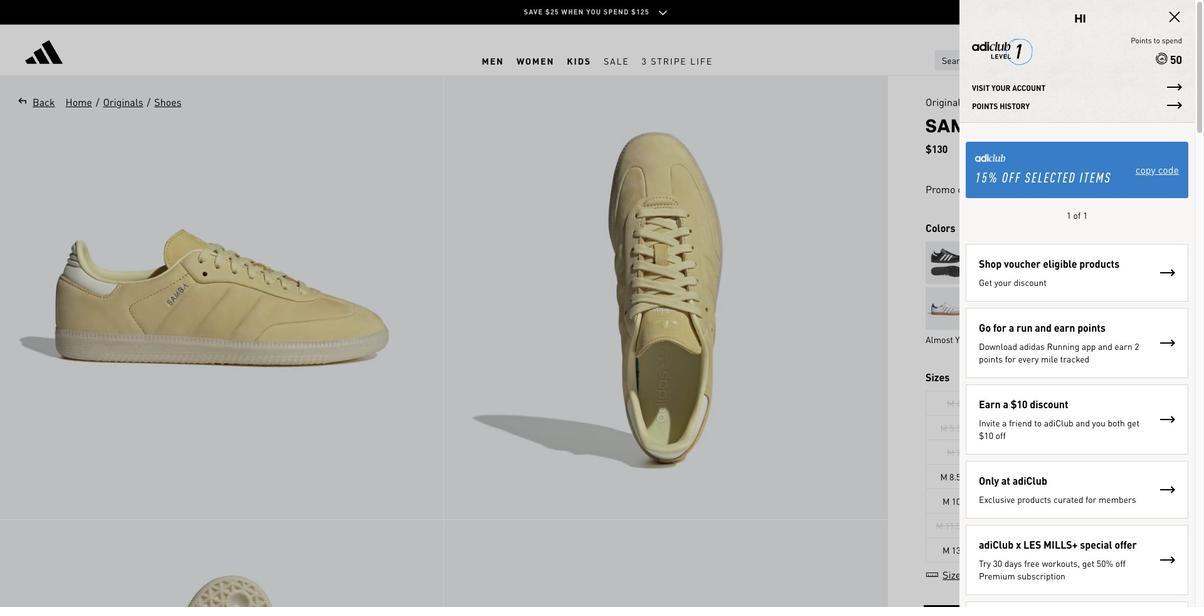 Task type: vqa. For each thing, say whether or not it's contained in the screenshot.
KIDS on the left of the page
no



Task type: describe. For each thing, give the bounding box(es) containing it.
/ for m 14 / w 15
[[1117, 544, 1120, 556]]

12 inside m 11 / w 12 button
[[1131, 495, 1140, 507]]

10 inside "button"
[[1052, 471, 1061, 482]]

7.5 inside button
[[1026, 447, 1038, 458]]

back
[[33, 95, 55, 108]]

1 vertical spatial earn
[[1115, 341, 1132, 352]]

w for 15
[[1122, 544, 1129, 556]]

13 inside button
[[1054, 520, 1063, 531]]

m 4 / w 5 button
[[926, 391, 1003, 416]]

m 6.5 / w 7.5
[[1094, 422, 1142, 433]]

12.5 inside 'button'
[[977, 520, 993, 531]]

get
[[979, 277, 992, 288]]

m 9 / w 10 button
[[1003, 464, 1080, 489]]

spend
[[604, 7, 629, 16]]

m 4.5 / w 5.5
[[1017, 398, 1065, 409]]

50
[[1170, 52, 1182, 66]]

1 originals from the left
[[103, 95, 143, 108]]

13 inside button
[[952, 544, 961, 556]]

premium
[[979, 570, 1015, 581]]

w for 7.5
[[1122, 422, 1129, 433]]

to inside earn a $10 discount invite a friend to adiclub and you both get $10 off
[[1034, 417, 1042, 428]]

477
[[1141, 95, 1157, 108]]

adiclub inside adiclub x les mills+ special offer try 30 days free workouts, get 50% off premium subscription
[[979, 538, 1014, 551]]

2 yellow from the left
[[1017, 334, 1042, 345]]

m 7.5 / w 8.5 button
[[1003, 440, 1080, 465]]

11 inside m 11 / w 12 button
[[1106, 495, 1115, 507]]

off inside adiclub x les mills+ special offer try 30 days free workouts, get 50% off premium subscription
[[1115, 558, 1126, 569]]

app
[[1082, 341, 1096, 352]]

get inside earn a $10 discount invite a friend to adiclub and you both get $10 off
[[1127, 417, 1140, 428]]

and right 'orders'
[[1124, 30, 1137, 40]]

arrow right long image for adiclub x les mills+ special offer
[[1160, 552, 1175, 568]]

arrow right long image for shop voucher eligible products
[[1160, 265, 1175, 280]]

and right app
[[1098, 341, 1112, 352]]

13.5 inside 'button'
[[1022, 544, 1038, 556]]

adiclub x les mills+ special offer try 30 days free workouts, get 50% off premium subscription
[[979, 538, 1137, 581]]

w for 14
[[968, 544, 975, 556]]

m 11.5 / w 12.5
[[936, 520, 993, 531]]

0 vertical spatial points
[[1077, 321, 1106, 334]]

0 horizontal spatial earn
[[1054, 321, 1075, 334]]

download
[[979, 341, 1017, 352]]

2 almost from the left
[[987, 334, 1015, 345]]

m for m 9 / w 10
[[1022, 471, 1029, 482]]

9 inside "button"
[[1031, 471, 1035, 482]]

/ left off
[[1044, 334, 1047, 345]]

/ for m 13.5 / w 14.5
[[1040, 544, 1043, 556]]

w for 7
[[1045, 422, 1052, 433]]

wishlist
[[1063, 30, 1088, 40]]

2 originals from the left
[[926, 95, 966, 108]]

les
[[1023, 538, 1041, 551]]

15%
[[975, 168, 998, 185]]

0 horizontal spatial 5.5
[[950, 422, 961, 433]]

only at adiclub exclusive products curated for members
[[979, 474, 1136, 505]]

close image
[[1167, 9, 1182, 24]]

invite
[[979, 417, 1000, 428]]

5
[[977, 398, 982, 409]]

m for m 5.5 / w 6.5
[[940, 422, 947, 433]]

/ right home
[[96, 95, 99, 108]]

home
[[66, 95, 92, 108]]

11 inside m 10 / w 11 button
[[977, 495, 986, 507]]

m 4 / w 5
[[947, 398, 982, 409]]

arrow right long image right "477"
[[1167, 98, 1182, 113]]

m for m 11.5 / w 12.5
[[936, 520, 943, 531]]

copy code link
[[1135, 163, 1179, 176]]

m 10.5 / w 11.5 button
[[1003, 489, 1080, 514]]

orders and returns link
[[1101, 30, 1163, 40]]

x
[[1016, 538, 1021, 551]]

codes
[[958, 183, 984, 196]]

items
[[1080, 168, 1111, 185]]

m for m 12.5 / w 13.5
[[1090, 520, 1097, 531]]

copy
[[1136, 163, 1156, 176]]

15
[[1131, 544, 1140, 556]]

promo codes will not apply to this product.
[[926, 183, 1114, 196]]

w for 5.5
[[1045, 398, 1052, 409]]

8 inside 'button'
[[1110, 447, 1115, 458]]

apply
[[1021, 183, 1045, 196]]

m 14 / w 15
[[1096, 544, 1140, 556]]

1 horizontal spatial $10
[[1011, 398, 1028, 411]]

w for 14.5
[[1045, 544, 1052, 556]]

4.5
[[1026, 398, 1038, 409]]

m 12 / w 13 button
[[1003, 513, 1080, 538]]

size
[[943, 568, 961, 581]]

arrow right long image for only at adiclub
[[1160, 482, 1175, 497]]

product color: sand strata / sand strata / off white image
[[1019, 241, 1063, 284]]

m 12.5 / w 13.5 button
[[1080, 513, 1157, 538]]

colors
[[926, 221, 955, 235]]

w for 8.5
[[1045, 447, 1052, 458]]

curated
[[1054, 494, 1083, 505]]

help link
[[1035, 30, 1050, 40]]

w for 5
[[968, 398, 975, 409]]

for inside only at adiclub exclusive products curated for members
[[1086, 494, 1097, 505]]

11.5 inside button
[[1054, 495, 1070, 507]]

1 vertical spatial to
[[1047, 183, 1056, 196]]

m 8.5 / w 9.5 button
[[926, 464, 1003, 489]]

8.5 inside button
[[1054, 447, 1065, 458]]

m 5.5 / w 6.5
[[940, 422, 988, 433]]

m for m 8 / w 9
[[1101, 447, 1108, 458]]

w for 9
[[1122, 447, 1129, 458]]

almost yellow / almost yellow / off white
[[926, 334, 1085, 345]]

samba
[[926, 115, 994, 137]]

selected
[[1025, 168, 1076, 185]]

product color: almost yellow / almost yellow / off white image
[[973, 241, 1016, 284]]

exclusive
[[979, 494, 1015, 505]]

m for m 10.5 / w 11.5
[[1013, 495, 1020, 507]]

12 inside m 12 / w 13 button
[[1029, 520, 1038, 531]]

0 vertical spatial for
[[993, 321, 1007, 334]]

14 inside button
[[977, 544, 986, 556]]

guide
[[963, 568, 988, 581]]

subscription
[[1017, 570, 1065, 581]]

m 11 / w 12
[[1096, 495, 1140, 507]]

0 vertical spatial off
[[1002, 168, 1021, 185]]

eligible
[[1043, 257, 1077, 270]]

w for 9.5
[[968, 471, 975, 482]]

0 horizontal spatial shoes
[[154, 95, 181, 108]]

wishlist link
[[1063, 30, 1088, 40]]

2 1 from the left
[[1083, 209, 1088, 221]]

m for m 11 / w 12
[[1096, 495, 1103, 507]]

m for m 10 / w 11
[[943, 495, 950, 507]]

w for 11
[[968, 495, 975, 507]]

and right the run in the right of the page
[[1035, 321, 1052, 334]]

run
[[1017, 321, 1033, 334]]

m for m 6.5 / w 7.5
[[1094, 422, 1101, 433]]

m 7 / w 8 button
[[926, 440, 1003, 465]]

every
[[1018, 353, 1039, 364]]

product color: wonder silver / wonder silver / off white image
[[1066, 241, 1110, 284]]

/ for m 12 / w 13
[[1040, 520, 1043, 531]]

members
[[1099, 494, 1136, 505]]

main navigation element
[[286, 46, 909, 75]]

size guide
[[943, 568, 988, 581]]

your inside button
[[1118, 369, 1137, 382]]

m for m 12 / w 13
[[1019, 520, 1027, 531]]

shop voucher eligible products get your discount
[[979, 257, 1120, 288]]

try
[[979, 558, 991, 569]]

m for m 14 / w 15
[[1096, 544, 1103, 556]]

m 13.5 / w 14.5
[[1013, 544, 1070, 556]]

help
[[1035, 30, 1050, 40]]

7 inside m 7 / w 8 button
[[956, 447, 961, 458]]

at
[[1001, 474, 1010, 487]]

close button
[[1167, 9, 1182, 24]]

days
[[1004, 558, 1022, 569]]

1 horizontal spatial 5.5
[[1054, 398, 1065, 409]]

w for 11.5
[[1045, 495, 1052, 507]]

m 7.5 / w 8.5
[[1017, 447, 1065, 458]]

adiclub inside earn a $10 discount invite a friend to adiclub and you both get $10 off
[[1044, 417, 1073, 428]]

8 inside button
[[977, 447, 982, 458]]

m for m 6 / w 7
[[1024, 422, 1031, 433]]

1 vertical spatial a
[[1003, 398, 1008, 411]]

product.
[[1077, 183, 1114, 196]]

1 6.5 from the left
[[977, 422, 988, 433]]

8.5 inside button
[[950, 471, 961, 482]]

m 13.5 / w 14.5 button
[[1003, 537, 1080, 563]]

home / originals / shoes
[[66, 95, 181, 108]]

your inside the shop voucher eligible products get your discount
[[994, 277, 1012, 288]]

will
[[986, 183, 1002, 196]]

w for 12
[[1122, 495, 1129, 507]]

50%
[[1097, 558, 1113, 569]]

/ for m 10.5 / w 11.5
[[1040, 495, 1043, 507]]

workouts,
[[1042, 558, 1080, 569]]

products inside only at adiclub exclusive products curated for members
[[1017, 494, 1051, 505]]

/ for m 5.5 / w 6.5
[[963, 422, 966, 433]]

m for m 7.5 / w 8.5
[[1017, 447, 1024, 458]]

/ for m 7 / w 8
[[963, 447, 966, 458]]

off
[[1049, 334, 1060, 345]]



Task type: locate. For each thing, give the bounding box(es) containing it.
w inside m 7.5 / w 8.5 button
[[1045, 447, 1052, 458]]

m for m 13.5 / w 14.5
[[1013, 544, 1020, 556]]

free
[[1024, 558, 1040, 569]]

when
[[561, 7, 584, 16]]

12.5 down exclusive
[[977, 520, 993, 531]]

8 down m 6.5 / w 7.5
[[1110, 447, 1115, 458]]

7.5 inside button
[[1131, 422, 1142, 433]]

find your size image
[[1079, 371, 1091, 383]]

/ for m 8.5 / w 9.5
[[963, 471, 966, 482]]

$10 down invite
[[979, 430, 993, 441]]

w up m 10.5 / w 11.5 button
[[1042, 471, 1050, 482]]

0 vertical spatial get
[[1127, 417, 1140, 428]]

discount inside the shop voucher eligible products get your discount
[[1014, 277, 1047, 288]]

0 horizontal spatial 8
[[977, 447, 982, 458]]

1 almost from the left
[[926, 334, 953, 345]]

w for 13
[[1045, 520, 1052, 531]]

earn
[[979, 398, 1001, 411]]

0 vertical spatial discount
[[1014, 277, 1047, 288]]

1 vertical spatial 5.5
[[950, 422, 961, 433]]

6.5 up m 8 / w 9
[[1103, 422, 1115, 433]]

m for m 7 / w 8
[[947, 447, 954, 458]]

1 vertical spatial your
[[1118, 369, 1137, 382]]

m 7 / w 8
[[947, 447, 982, 458]]

/ down m 4 / w 5 on the right of the page
[[963, 422, 966, 433]]

originals link
[[102, 95, 144, 110]]

7
[[1054, 422, 1059, 433], [956, 447, 961, 458]]

0 vertical spatial shoes
[[154, 95, 181, 108]]

0 vertical spatial 13
[[1054, 520, 1063, 531]]

/ inside 'button'
[[1117, 544, 1120, 556]]

1 horizontal spatial 10
[[1052, 471, 1061, 482]]

m for m 8.5 / w 9.5
[[940, 471, 947, 482]]

$125
[[631, 7, 649, 16]]

mile
[[1041, 353, 1058, 364]]

m up the size
[[943, 544, 950, 556]]

and left 'you'
[[1076, 417, 1090, 428]]

almost left the run in the right of the page
[[987, 334, 1015, 345]]

12.5 inside button
[[1099, 520, 1115, 531]]

1 vertical spatial for
[[1005, 353, 1016, 364]]

10.5
[[1022, 495, 1038, 507]]

0 horizontal spatial 11.5
[[945, 520, 961, 531]]

0 horizontal spatial 13.5
[[1022, 544, 1038, 556]]

w right 4.5
[[1045, 398, 1052, 409]]

m inside 'button'
[[1096, 544, 1103, 556]]

14 up try
[[977, 544, 986, 556]]

a right earn
[[1003, 398, 1008, 411]]

9.5
[[977, 471, 988, 482]]

1 vertical spatial 8.5
[[950, 471, 961, 482]]

of
[[1073, 209, 1081, 221]]

w up "m 8.5 / w 9.5" button
[[968, 447, 975, 458]]

1 horizontal spatial 8.5
[[1054, 447, 1065, 458]]

w up offer
[[1122, 520, 1129, 531]]

off down m 14 / w 15
[[1115, 558, 1126, 569]]

0 vertical spatial 11.5
[[1054, 495, 1070, 507]]

0 horizontal spatial $10
[[979, 430, 993, 441]]

1 horizontal spatial your
[[1118, 369, 1137, 382]]

11
[[977, 495, 986, 507], [1106, 495, 1115, 507]]

m 6 / w 7 button
[[1003, 415, 1080, 440]]

1 vertical spatial 7.5
[[1026, 447, 1038, 458]]

1 horizontal spatial originals
[[926, 95, 966, 108]]

$130
[[926, 142, 948, 156]]

7 inside m 6 / w 7 "button"
[[1054, 422, 1059, 433]]

almost down product color: cloud white / lucid blue s23 / gum image on the right of the page
[[926, 334, 953, 345]]

save
[[524, 7, 543, 16]]

7.5
[[1131, 422, 1142, 433], [1026, 447, 1038, 458]]

m up m 12.5 / w 13.5 at the bottom of page
[[1096, 495, 1103, 507]]

arrow right long image down 50
[[1167, 80, 1182, 95]]

find your size button
[[1079, 369, 1157, 384]]

w inside m 5.5 / w 6.5 button
[[968, 422, 975, 433]]

promo
[[926, 183, 955, 196]]

11.5 inside 'button'
[[945, 520, 961, 531]]

m left 10.5
[[1013, 495, 1020, 507]]

m 5.5 / w 6.5 button
[[926, 415, 1003, 440]]

1 vertical spatial discount
[[1030, 398, 1068, 411]]

1 right of
[[1083, 209, 1088, 221]]

off inside earn a $10 discount invite a friend to adiclub and you both get $10 off
[[996, 430, 1006, 441]]

m up m 10 / w 11
[[940, 471, 947, 482]]

12
[[1131, 495, 1140, 507], [1029, 520, 1038, 531]]

0 horizontal spatial originals
[[103, 95, 143, 108]]

2
[[1135, 341, 1139, 352]]

find
[[1096, 369, 1115, 382]]

12.5 up special
[[1099, 520, 1115, 531]]

1 8 from the left
[[977, 447, 982, 458]]

m up m 8.5 / w 9.5
[[947, 447, 954, 458]]

5.5 right 4.5
[[1054, 398, 1065, 409]]

m 10 / w 11
[[943, 495, 986, 507]]

points
[[1077, 321, 1106, 334], [979, 353, 1003, 364]]

yellow up every
[[1017, 334, 1042, 345]]

w left 5
[[968, 398, 975, 409]]

m 6 / w 7
[[1024, 422, 1059, 433]]

w inside the m 4 / w 5 button
[[968, 398, 975, 409]]

w up mills+
[[1045, 520, 1052, 531]]

1 horizontal spatial 7.5
[[1131, 422, 1142, 433]]

12.5
[[977, 520, 993, 531], [1099, 520, 1115, 531]]

1 horizontal spatial shoes
[[999, 115, 1064, 137]]

7 right 6
[[1054, 422, 1059, 433]]

2 12.5 from the left
[[1099, 520, 1115, 531]]

w right 6
[[1045, 422, 1052, 433]]

arrow right long image right '15'
[[1160, 552, 1175, 568]]

0 vertical spatial adiclub
[[1044, 417, 1073, 428]]

0 horizontal spatial 12.5
[[977, 520, 993, 531]]

1 11 from the left
[[977, 495, 986, 507]]

/ right 4
[[963, 398, 966, 409]]

0 horizontal spatial 11
[[977, 495, 986, 507]]

1 horizontal spatial yellow
[[1017, 334, 1042, 345]]

/ down m 8.5 / w 9.5
[[963, 495, 966, 507]]

0 vertical spatial 12
[[1131, 495, 1140, 507]]

w for 8
[[968, 447, 975, 458]]

w inside the 'm 9 / w 10' "button"
[[1042, 471, 1050, 482]]

shoes up "15% off selected items"
[[999, 115, 1064, 137]]

m 14 / w 15 button
[[1080, 537, 1157, 563]]

1 horizontal spatial earn
[[1115, 341, 1132, 352]]

w inside m 10 / w 11 button
[[968, 495, 975, 507]]

your left size
[[1118, 369, 1137, 382]]

/ for m 9 / w 10
[[1037, 471, 1040, 482]]

2 vertical spatial off
[[1115, 558, 1126, 569]]

2 6.5 from the left
[[1103, 422, 1115, 433]]

m right the at
[[1022, 471, 1029, 482]]

477 button
[[1094, 95, 1157, 110]]

/ down m 7.5 / w 8.5
[[1037, 471, 1040, 482]]

for
[[993, 321, 1007, 334], [1005, 353, 1016, 364], [1086, 494, 1097, 505]]

/ for m 6 / w 7
[[1040, 422, 1043, 433]]

$10 up friend
[[1011, 398, 1028, 411]]

1 horizontal spatial almost
[[987, 334, 1015, 345]]

1 horizontal spatial 14
[[1106, 544, 1115, 556]]

shoes right the originals "link"
[[154, 95, 181, 108]]

13.5 inside button
[[1131, 520, 1147, 531]]

11.5
[[1054, 495, 1070, 507], [945, 520, 961, 531]]

10
[[1052, 471, 1061, 482], [952, 495, 961, 507]]

w for 12.5
[[968, 520, 975, 531]]

6.5 down earn
[[977, 422, 988, 433]]

2 vertical spatial to
[[1034, 417, 1042, 428]]

1 vertical spatial products
[[1017, 494, 1051, 505]]

1 horizontal spatial 8
[[1110, 447, 1115, 458]]

/ left shoes link
[[147, 95, 151, 108]]

arrow right long image
[[1167, 80, 1182, 95], [1167, 98, 1182, 113], [1160, 265, 1175, 280], [1160, 412, 1175, 427], [1160, 482, 1175, 497], [1160, 552, 1175, 568]]

mills+
[[1044, 538, 1078, 551]]

14
[[977, 544, 986, 556], [1106, 544, 1115, 556]]

arrow right long image right m 6.5 / w 7.5 button
[[1160, 412, 1175, 427]]

6
[[1033, 422, 1038, 433]]

m down m 8.5 / w 9.5
[[943, 495, 950, 507]]

yellow down product color: cloud white / lucid blue s23 / gum image on the right of the page
[[955, 334, 980, 345]]

0 vertical spatial 9
[[1131, 447, 1136, 458]]

0 horizontal spatial yellow
[[955, 334, 980, 345]]

1 horizontal spatial 11
[[1106, 495, 1115, 507]]

earn a $10 discount invite a friend to adiclub and you both get $10 off
[[979, 398, 1140, 441]]

/ for m 4.5 / w 5.5
[[1040, 398, 1043, 409]]

w inside m 6 / w 7 "button"
[[1045, 422, 1052, 433]]

1 vertical spatial 13.5
[[1022, 544, 1038, 556]]

arrow right long image right m 11 / w 12 button on the bottom right of page
[[1160, 482, 1175, 497]]

1 horizontal spatial get
[[1127, 417, 1140, 428]]

w inside m 6.5 / w 7.5 button
[[1122, 422, 1129, 433]]

m for m 4 / w 5
[[947, 398, 954, 409]]

0 horizontal spatial 7
[[956, 447, 961, 458]]

0 horizontal spatial your
[[994, 277, 1012, 288]]

6.5
[[977, 422, 988, 433], [1103, 422, 1115, 433]]

m for m 4.5 / w 5.5
[[1017, 398, 1024, 409]]

/ down m 6.5 / w 7.5
[[1117, 447, 1120, 458]]

0 vertical spatial 10
[[1052, 471, 1061, 482]]

/ down the m 11.5 / w 12.5
[[963, 544, 966, 556]]

1 1 from the left
[[1067, 209, 1071, 221]]

1 left of
[[1067, 209, 1071, 221]]

/ for m 6.5 / w 7.5
[[1117, 422, 1120, 433]]

0 vertical spatial 7.5
[[1131, 422, 1142, 433]]

m left 4
[[947, 398, 954, 409]]

m down friend
[[1017, 447, 1024, 458]]

1 horizontal spatial 6.5
[[1103, 422, 1115, 433]]

2 vertical spatial for
[[1086, 494, 1097, 505]]

discount inside earn a $10 discount invite a friend to adiclub and you both get $10 off
[[1030, 398, 1068, 411]]

adidas
[[1019, 341, 1045, 352]]

1 vertical spatial get
[[1082, 558, 1095, 569]]

9 inside 'button'
[[1131, 447, 1136, 458]]

1 vertical spatial 10
[[952, 495, 961, 507]]

w up m 8 / w 9 'button'
[[1122, 422, 1129, 433]]

product color: core black / cloud white / core black image
[[926, 241, 969, 284]]

0 vertical spatial your
[[994, 277, 1012, 288]]

get left 50%
[[1082, 558, 1095, 569]]

0 vertical spatial 7
[[1054, 422, 1059, 433]]

off right will at right
[[1002, 168, 1021, 185]]

m 8 / w 9
[[1101, 447, 1136, 458]]

go
[[979, 321, 991, 334]]

for right go
[[993, 321, 1007, 334]]

/ up m 12.5 / w 13.5 at the bottom of page
[[1117, 495, 1120, 507]]

w inside m 13 / w 14 button
[[968, 544, 975, 556]]

1 horizontal spatial 11.5
[[1054, 495, 1070, 507]]

w inside m 12 / w 13 button
[[1045, 520, 1052, 531]]

discount
[[1014, 277, 1047, 288], [1030, 398, 1068, 411]]

1 vertical spatial $10
[[979, 430, 993, 441]]

products
[[1079, 257, 1120, 270], [1017, 494, 1051, 505]]

w inside "m 8.5 / w 9.5" button
[[968, 471, 975, 482]]

adiclub right 6
[[1044, 417, 1073, 428]]

/ for m 8 / w 9
[[1117, 447, 1120, 458]]

8.5 up the 'm 9 / w 10' "button"
[[1054, 447, 1065, 458]]

0 vertical spatial products
[[1079, 257, 1120, 270]]

product color: wonder quartz / wonder quartz / off white image
[[1113, 241, 1157, 284]]

discount up m 6 / w 7 "button"
[[1030, 398, 1068, 411]]

2 14 from the left
[[1106, 544, 1115, 556]]

/ down the 'm 6 / w 7'
[[1040, 447, 1043, 458]]

earn left 2
[[1115, 341, 1132, 352]]

0 horizontal spatial points
[[979, 353, 1003, 364]]

/ left the run in the right of the page
[[982, 334, 985, 345]]

1 yellow from the left
[[955, 334, 980, 345]]

10 inside button
[[952, 495, 961, 507]]

/ for m 4 / w 5
[[963, 398, 966, 409]]

0 horizontal spatial products
[[1017, 494, 1051, 505]]

5.5 down 4
[[950, 422, 961, 433]]

2 horizontal spatial to
[[1154, 36, 1160, 45]]

1 vertical spatial shoes
[[999, 115, 1064, 137]]

m 13 / w 14 button
[[926, 537, 1003, 563]]

orders and returns
[[1101, 30, 1163, 40]]

your right the get
[[994, 277, 1012, 288]]

w inside m 11.5 / w 12.5 'button'
[[968, 520, 975, 531]]

/ right 'you'
[[1117, 422, 1120, 433]]

almost
[[926, 334, 953, 345], [987, 334, 1015, 345]]

/ for m 7.5 / w 8.5
[[1040, 447, 1043, 458]]

0 horizontal spatial 9
[[1031, 471, 1035, 482]]

m down m 6.5 / w 7.5
[[1101, 447, 1108, 458]]

w inside m 4.5 / w 5.5 button
[[1045, 398, 1052, 409]]

w left 9.5
[[968, 471, 975, 482]]

1 of 1
[[1067, 209, 1088, 221]]

adiclub inside only at adiclub exclusive products curated for members
[[1013, 474, 1047, 487]]

m up m 7 / w 8
[[940, 422, 947, 433]]

2 vertical spatial adiclub
[[979, 538, 1014, 551]]

special
[[1080, 538, 1112, 551]]

size guide link
[[926, 568, 988, 581]]

4
[[956, 398, 961, 409]]

/ for m 13 / w 14
[[963, 544, 966, 556]]

originals up samba on the top of the page
[[926, 95, 966, 108]]

1 horizontal spatial 12.5
[[1099, 520, 1115, 531]]

and inside earn a $10 discount invite a friend to adiclub and you both get $10 off
[[1076, 417, 1090, 428]]

/ for m 10 / w 11
[[963, 495, 966, 507]]

0 horizontal spatial 8.5
[[950, 471, 961, 482]]

code
[[1158, 163, 1179, 176]]

product color: cloud white / lucid blue s23 / gum image
[[926, 287, 969, 330]]

14 inside 'button'
[[1106, 544, 1115, 556]]

m for m 13 / w 14
[[943, 544, 950, 556]]

w up m 13 / w 14 button
[[968, 520, 975, 531]]

samba shoes $130
[[926, 115, 1064, 156]]

1 12.5 from the left
[[977, 520, 993, 531]]

8 up 9.5
[[977, 447, 982, 458]]

you
[[586, 7, 601, 16]]

adiclub
[[1044, 417, 1073, 428], [1013, 474, 1047, 487], [979, 538, 1014, 551]]

products inside the shop voucher eligible products get your discount
[[1079, 257, 1120, 270]]

w inside m 10.5 / w 11.5 button
[[1045, 495, 1052, 507]]

sizes
[[926, 371, 950, 384]]

/ for almost yellow / almost yellow / off white
[[982, 334, 985, 345]]

0 vertical spatial 5.5
[[1054, 398, 1065, 409]]

running
[[1047, 341, 1079, 352]]

1 horizontal spatial 13.5
[[1131, 520, 1147, 531]]

w for 6.5
[[968, 422, 975, 433]]

0 horizontal spatial 6.5
[[977, 422, 988, 433]]

1 horizontal spatial 12
[[1131, 495, 1140, 507]]

m left 4.5
[[1017, 398, 1024, 409]]

w inside "m 14 / w 15" 'button'
[[1122, 544, 1129, 556]]

1 horizontal spatial 7
[[1054, 422, 1059, 433]]

2 vertical spatial a
[[1002, 417, 1007, 428]]

w inside m 8 / w 9 'button'
[[1122, 447, 1129, 458]]

w for 10
[[1042, 471, 1050, 482]]

12 up les
[[1029, 520, 1038, 531]]

1 vertical spatial off
[[996, 430, 1006, 441]]

0 horizontal spatial almost
[[926, 334, 953, 345]]

1 vertical spatial 7
[[956, 447, 961, 458]]

m 11 / w 12 button
[[1080, 489, 1157, 514]]

1 14 from the left
[[977, 544, 986, 556]]

/ for m 11.5 / w 12.5
[[963, 520, 966, 531]]

adiclub up 30
[[979, 538, 1014, 551]]

arrow right long image
[[1160, 336, 1175, 351]]

/ left 9.5
[[963, 471, 966, 482]]

/ left '15'
[[1117, 544, 1120, 556]]

m 4.5 / w 5.5 button
[[1003, 391, 1080, 416]]

1 horizontal spatial 1
[[1083, 209, 1088, 221]]

points up app
[[1077, 321, 1106, 334]]

1 horizontal spatial 13
[[1054, 520, 1063, 531]]

adiclub up 10.5
[[1013, 474, 1047, 487]]

1 horizontal spatial products
[[1079, 257, 1120, 270]]

0 horizontal spatial 7.5
[[1026, 447, 1038, 458]]

8.5 up m 10 / w 11
[[950, 471, 961, 482]]

w inside 'm 13.5 / w 14.5' 'button'
[[1045, 544, 1052, 556]]

/ up les
[[1040, 520, 1043, 531]]

m up special
[[1090, 520, 1097, 531]]

9
[[1131, 447, 1136, 458], [1031, 471, 1035, 482]]

1 horizontal spatial points
[[1077, 321, 1106, 334]]

0 vertical spatial to
[[1154, 36, 1160, 45]]

w left '15'
[[1122, 544, 1129, 556]]

14 up 50%
[[1106, 544, 1115, 556]]

2 8 from the left
[[1110, 447, 1115, 458]]

0 vertical spatial 8.5
[[1054, 447, 1065, 458]]

0 horizontal spatial get
[[1082, 558, 1095, 569]]

w for 13.5
[[1122, 520, 1129, 531]]

13.5
[[1131, 520, 1147, 531], [1022, 544, 1038, 556]]

0 horizontal spatial 13
[[952, 544, 961, 556]]

you
[[1092, 417, 1106, 428]]

2 11 from the left
[[1106, 495, 1115, 507]]

w down "m 8.5 / w 9.5" button
[[968, 495, 975, 507]]

m left 6
[[1024, 422, 1031, 433]]

/ up "m 13 / w 14"
[[963, 520, 966, 531]]

offer
[[1115, 538, 1137, 551]]

m 13 / w 14
[[943, 544, 986, 556]]

/ for m 11 / w 12
[[1117, 495, 1120, 507]]

w inside m 7 / w 8 button
[[968, 447, 975, 458]]

0 vertical spatial earn
[[1054, 321, 1075, 334]]

0 horizontal spatial 14
[[977, 544, 986, 556]]

8.5
[[1054, 447, 1065, 458], [950, 471, 961, 482]]

get right both
[[1127, 417, 1140, 428]]

/
[[96, 95, 99, 108], [147, 95, 151, 108], [982, 334, 985, 345], [1044, 334, 1047, 345], [963, 398, 966, 409], [1040, 398, 1043, 409], [963, 422, 966, 433], [1040, 422, 1043, 433], [1117, 422, 1120, 433], [963, 447, 966, 458], [1040, 447, 1043, 458], [1117, 447, 1120, 458], [963, 471, 966, 482], [1037, 471, 1040, 482], [963, 495, 966, 507], [1040, 495, 1043, 507], [1117, 495, 1120, 507], [963, 520, 966, 531], [1040, 520, 1043, 531], [1117, 520, 1120, 531], [963, 544, 966, 556], [1040, 544, 1043, 556], [1117, 544, 1120, 556]]

products down m 9 / w 10
[[1017, 494, 1051, 505]]

1 horizontal spatial 9
[[1131, 447, 1136, 458]]

1 vertical spatial 13
[[952, 544, 961, 556]]

m 8.5 / w 9.5
[[940, 471, 988, 482]]

yellow samba shoes image
[[0, 76, 443, 519], [444, 76, 887, 519], [0, 520, 443, 607], [444, 520, 887, 607]]

w left 14.5
[[1045, 544, 1052, 556]]

this
[[1058, 183, 1075, 196]]

a right invite
[[1002, 417, 1007, 428]]

copy code
[[1136, 163, 1179, 176]]

1 vertical spatial 12
[[1029, 520, 1038, 531]]

w inside m 11 / w 12 button
[[1122, 495, 1129, 507]]

w left invite
[[968, 422, 975, 433]]

w inside the m 12.5 / w 13.5 button
[[1122, 520, 1129, 531]]

get inside adiclub x les mills+ special offer try 30 days free workouts, get 50% off premium subscription
[[1082, 558, 1095, 569]]

both
[[1108, 417, 1125, 428]]

0 vertical spatial $10
[[1011, 398, 1028, 411]]

m 10.5 / w 11.5
[[1013, 495, 1070, 507]]

save $25 when you spend $125
[[524, 7, 649, 16]]

arrow right long image for earn a $10 discount
[[1160, 412, 1175, 427]]

friend
[[1009, 417, 1032, 428]]

1 vertical spatial points
[[979, 353, 1003, 364]]

5.5
[[1054, 398, 1065, 409], [950, 422, 961, 433]]

1 vertical spatial 11.5
[[945, 520, 961, 531]]

13.5 up offer
[[1131, 520, 1147, 531]]

11 up m 12.5 / w 13.5 at the bottom of page
[[1106, 495, 1115, 507]]

for down download
[[1005, 353, 1016, 364]]

/ for m 12.5 / w 13.5
[[1117, 520, 1120, 531]]

a left the run in the right of the page
[[1009, 321, 1014, 334]]

11.5 up "m 13 / w 14"
[[945, 520, 961, 531]]

shoes inside samba shoes $130
[[999, 115, 1064, 137]]

0 horizontal spatial 1
[[1067, 209, 1071, 221]]

0 vertical spatial 13.5
[[1131, 520, 1147, 531]]

0 horizontal spatial 10
[[952, 495, 961, 507]]

a inside 'go for a run and earn points download adidas running app and earn 2 points for every mile tracked'
[[1009, 321, 1014, 334]]

voucher
[[1004, 257, 1041, 270]]

hi
[[1075, 12, 1086, 25]]

9 down m 6.5 / w 7.5 button
[[1131, 447, 1136, 458]]

11.5 down the 'm 9 / w 10' "button"
[[1054, 495, 1070, 507]]

10 down m 8.5 / w 9.5
[[952, 495, 961, 507]]

0 vertical spatial a
[[1009, 321, 1014, 334]]



